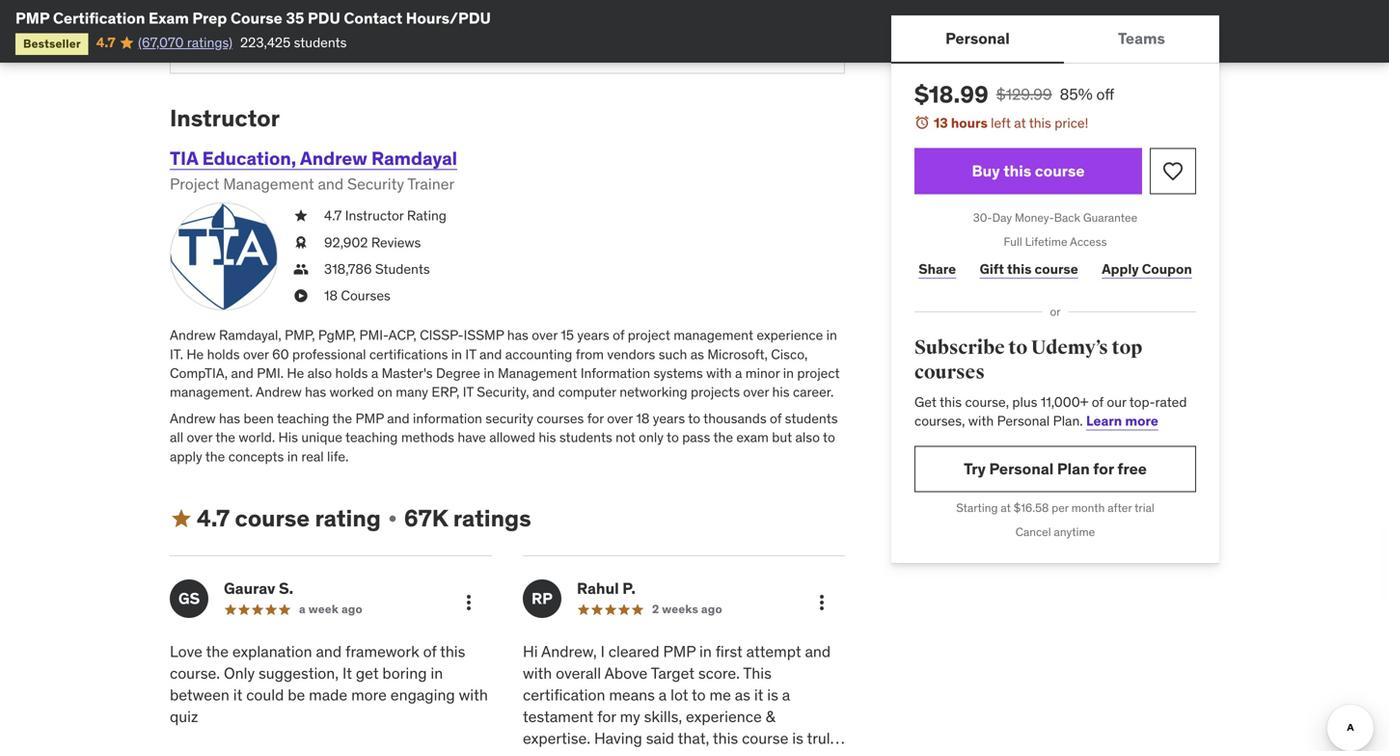Task type: describe. For each thing, give the bounding box(es) containing it.
buy
[[972, 161, 1000, 181]]

additional actions for review by rahul p. image
[[811, 592, 834, 615]]

pmi-
[[359, 327, 389, 344]]

minor
[[746, 365, 780, 382]]

in up career.
[[827, 327, 837, 344]]

it inside love the explanation and framework of this course. only suggestion, it get boring in between it could be made more engaging with quiz
[[233, 686, 243, 705]]

0 vertical spatial holds
[[207, 346, 240, 363]]

top-
[[1130, 393, 1156, 411]]

pdu
[[308, 8, 340, 28]]

tia
[[170, 147, 198, 170]]

rahul
[[577, 579, 619, 599]]

as inside hi andrew, i cleared pmp in first attempt and with overall above target score. this certification means a lot to me as it is a testament for my skills, experience & expertise. having said that, this course is truly spot on & revisits the core of pr
[[735, 686, 751, 705]]

the right apply
[[205, 448, 225, 465]]

andrew inside tia education, andrew ramdayal project management and security trainer
[[300, 147, 367, 170]]

exam
[[149, 8, 189, 28]]

xsmall image for 18 courses
[[293, 287, 309, 306]]

1 vertical spatial students
[[785, 410, 838, 428]]

but
[[772, 429, 792, 446]]

systems
[[654, 365, 703, 382]]

0 vertical spatial students
[[294, 34, 347, 51]]

and inside tia education, andrew ramdayal project management and security trainer
[[318, 174, 344, 194]]

information
[[581, 365, 650, 382]]

only
[[639, 429, 664, 446]]

certification
[[523, 686, 605, 705]]

over up not
[[607, 410, 633, 428]]

ramdayal,
[[219, 327, 281, 344]]

it.
[[170, 346, 183, 363]]

money-
[[1015, 210, 1054, 225]]

4.7 for 4.7 course rating
[[197, 504, 230, 533]]

management
[[674, 327, 754, 344]]

$409.97
[[308, 16, 367, 36]]

30-day money-back guarantee full lifetime access
[[973, 210, 1138, 249]]

pmp,
[[285, 327, 315, 344]]

acp,
[[389, 327, 417, 344]]

suggestion,
[[259, 664, 339, 684]]

0 vertical spatial his
[[772, 384, 790, 401]]

for inside hi andrew, i cleared pmp in first attempt and with overall above target score. this certification means a lot to me as it is a testament for my skills, experience & expertise. having said that, this course is truly spot on & revisits the core of pr
[[597, 707, 616, 727]]

could
[[246, 686, 284, 705]]

a down microsoft,
[[735, 365, 742, 382]]

truly
[[807, 729, 838, 749]]

0 vertical spatial has
[[507, 327, 529, 344]]

rating
[[407, 207, 447, 225]]

total:
[[194, 14, 238, 38]]

of inside hi andrew, i cleared pmp in first attempt and with overall above target score. this certification means a lot to me as it is a testament for my skills, experience & expertise. having said that, this course is truly spot on & revisits the core of pr
[[705, 750, 718, 752]]

score.
[[698, 664, 740, 684]]

in inside hi andrew, i cleared pmp in first attempt and with overall above target score. this certification means a lot to me as it is a testament for my skills, experience & expertise. having said that, this course is truly spot on & revisits the core of pr
[[700, 642, 712, 662]]

35
[[286, 8, 304, 28]]

get this course, plus 11,000+ of our top-rated courses, with personal plan.
[[915, 393, 1187, 430]]

(67,070 ratings)
[[138, 34, 233, 51]]

target
[[651, 664, 695, 684]]

said
[[646, 729, 675, 749]]

course down concepts
[[235, 504, 310, 533]]

1 vertical spatial it
[[463, 384, 474, 401]]

personal inside button
[[946, 28, 1010, 48]]

concepts
[[228, 448, 284, 465]]

0 vertical spatial it
[[465, 346, 476, 363]]

wishlist image
[[1162, 160, 1185, 183]]

course
[[231, 8, 283, 28]]

skills,
[[644, 707, 682, 727]]

1 horizontal spatial teaching
[[345, 429, 398, 446]]

and inside love the explanation and framework of this course. only suggestion, it get boring in between it could be made more engaging with quiz
[[316, 642, 342, 662]]

professional
[[292, 346, 366, 363]]

1 vertical spatial instructor
[[345, 207, 404, 225]]

at inside starting at $16.58 per month after trial cancel anytime
[[1001, 501, 1011, 516]]

to right the but
[[823, 429, 835, 446]]

spot
[[523, 750, 553, 752]]

to inside subscribe to udemy's top courses
[[1009, 336, 1028, 360]]

this inside button
[[1004, 161, 1032, 181]]

the left world.
[[216, 429, 235, 446]]

andrew up all
[[170, 410, 216, 428]]

1 vertical spatial years
[[653, 410, 685, 428]]

not
[[616, 429, 636, 446]]

with inside hi andrew, i cleared pmp in first attempt and with overall above target score. this certification means a lot to me as it is a testament for my skills, experience & expertise. having said that, this course is truly spot on & revisits the core of pr
[[523, 664, 552, 684]]

access
[[1070, 234, 1107, 249]]

18 courses
[[324, 287, 391, 304]]

92,902
[[324, 234, 368, 251]]

0 vertical spatial he
[[187, 346, 204, 363]]

85%
[[1060, 84, 1093, 104]]

18 inside andrew ramdayal, pmp, pgmp, pmi-acp, cissp-issmp has over 15 years of project management experience in it. he holds over 60 professional certifications in it and accounting from vendors such as microsoft, cisco, comptia, and pmi. he also holds a master's degree in management information systems with a minor in project management. andrew has worked on many erp, it security, and computer networking projects over his career. andrew has been teaching the pmp and information security courses for over 18 years to thousands of students all over the world. his unique teaching methods have allowed his students not only to pass the exam but also to apply the concepts in real life.
[[636, 410, 650, 428]]

this right gift
[[1007, 260, 1032, 278]]

coupon
[[1142, 260, 1192, 278]]

1 horizontal spatial is
[[792, 729, 804, 749]]

as inside andrew ramdayal, pmp, pgmp, pmi-acp, cissp-issmp has over 15 years of project management experience in it. he holds over 60 professional certifications in it and accounting from vendors such as microsoft, cisco, comptia, and pmi. he also holds a master's degree in management information systems with a minor in project management. andrew has worked on many erp, it security, and computer networking projects over his career. andrew has been teaching the pmp and information security courses for over 18 years to thousands of students all over the world. his unique teaching methods have allowed his students not only to pass the exam but also to apply the concepts in real life.
[[691, 346, 704, 363]]

learn
[[1086, 412, 1122, 430]]

ago for framework
[[342, 602, 363, 617]]

be
[[288, 686, 305, 705]]

reviews
[[371, 234, 421, 251]]

the inside hi andrew, i cleared pmp in first attempt and with overall above target score. this certification means a lot to me as it is a testament for my skills, experience & expertise. having said that, this course is truly spot on & revisits the core of pr
[[644, 750, 667, 752]]

in down cisco,
[[783, 365, 794, 382]]

in down his
[[287, 448, 298, 465]]

cleared
[[609, 642, 660, 662]]

try
[[964, 459, 986, 479]]

hi
[[523, 642, 538, 662]]

revisits
[[591, 750, 641, 752]]

ratings
[[453, 504, 531, 533]]

this inside hi andrew, i cleared pmp in first attempt and with overall above target score. this certification means a lot to me as it is a testament for my skills, experience & expertise. having said that, this course is truly spot on & revisits the core of pr
[[713, 729, 738, 749]]

in up "degree" at the left
[[451, 346, 462, 363]]

trial
[[1135, 501, 1155, 516]]

the inside love the explanation and framework of this course. only suggestion, it get boring in between it could be made more engaging with quiz
[[206, 642, 229, 662]]

i
[[601, 642, 605, 662]]

andrew ramdayal, pmp, pgmp, pmi-acp, cissp-issmp has over 15 years of project management experience in it. he holds over 60 professional certifications in it and accounting from vendors such as microsoft, cisco, comptia, and pmi. he also holds a master's degree in management information systems with a minor in project management. andrew has worked on many erp, it security, and computer networking projects over his career. andrew has been teaching the pmp and information security courses for over 18 years to thousands of students all over the world. his unique teaching methods have allowed his students not only to pass the exam but also to apply the concepts in real life.
[[170, 327, 840, 465]]

1 horizontal spatial also
[[796, 429, 820, 446]]

personal inside the get this course, plus 11,000+ of our top-rated courses, with personal plan.
[[997, 412, 1050, 430]]

13 hours left at this price!
[[934, 114, 1089, 132]]

2 weeks ago
[[652, 602, 723, 617]]

many
[[396, 384, 428, 401]]

learn more
[[1086, 412, 1159, 430]]

framework
[[345, 642, 419, 662]]

apply
[[170, 448, 202, 465]]

of up the but
[[770, 410, 782, 428]]

over down minor
[[743, 384, 769, 401]]

pmp inside hi andrew, i cleared pmp in first attempt and with overall above target score. this certification means a lot to me as it is a testament for my skills, experience & expertise. having said that, this course is truly spot on & revisits the core of pr
[[663, 642, 696, 662]]

udemy's
[[1031, 336, 1108, 360]]

andrew down "pmi."
[[256, 384, 302, 401]]

cisco,
[[771, 346, 808, 363]]

get
[[915, 393, 937, 411]]

2 vertical spatial students
[[559, 429, 613, 446]]

0 vertical spatial also
[[307, 365, 332, 382]]

networking
[[620, 384, 688, 401]]

1 horizontal spatial more
[[1125, 412, 1159, 430]]

gift this course
[[980, 260, 1079, 278]]

this left 'price!'
[[1029, 114, 1052, 132]]

and inside hi andrew, i cleared pmp in first attempt and with overall above target score. this certification means a lot to me as it is a testament for my skills, experience & expertise. having said that, this course is truly spot on & revisits the core of pr
[[805, 642, 831, 662]]

that,
[[678, 729, 709, 749]]

rated
[[1155, 393, 1187, 411]]

this inside love the explanation and framework of this course. only suggestion, it get boring in between it could be made more engaging with quiz
[[440, 642, 466, 662]]

and left "pmi."
[[231, 365, 254, 382]]

over down ramdayal,
[[243, 346, 269, 363]]

first
[[716, 642, 743, 662]]

boring
[[383, 664, 427, 684]]

1 vertical spatial has
[[305, 384, 326, 401]]

in up security,
[[484, 365, 495, 382]]

master's
[[382, 365, 433, 382]]

cancel
[[1016, 525, 1051, 540]]

of up vendors
[[613, 327, 625, 344]]

it inside hi andrew, i cleared pmp in first attempt and with overall above target score. this certification means a lot to me as it is a testament for my skills, experience & expertise. having said that, this course is truly spot on & revisits the core of pr
[[754, 686, 764, 705]]

the up unique
[[332, 410, 352, 428]]

1 horizontal spatial xsmall image
[[385, 511, 400, 527]]

month
[[1072, 501, 1105, 516]]

more inside love the explanation and framework of this course. only suggestion, it get boring in between it could be made more engaging with quiz
[[351, 686, 387, 705]]

courses inside subscribe to udemy's top courses
[[915, 361, 985, 385]]

1 vertical spatial his
[[539, 429, 556, 446]]

to up pass
[[688, 410, 701, 428]]

67k
[[404, 504, 448, 533]]



Task type: vqa. For each thing, say whether or not it's contained in the screenshot.
the with inside "Become job-ready by working with libraries and tools used in professional projects"
no



Task type: locate. For each thing, give the bounding box(es) containing it.
1 vertical spatial xsmall image
[[385, 511, 400, 527]]

0 vertical spatial years
[[577, 327, 610, 344]]

personal up $18.99
[[946, 28, 1010, 48]]

in up "engaging"
[[431, 664, 443, 684]]

it up "degree" at the left
[[465, 346, 476, 363]]

more
[[1125, 412, 1159, 430], [351, 686, 387, 705]]

1 vertical spatial courses
[[537, 410, 584, 428]]

as right such at the top of the page
[[691, 346, 704, 363]]

4.7 up 92,902
[[324, 207, 342, 225]]

xsmall image left 67k
[[385, 511, 400, 527]]

courses
[[915, 361, 985, 385], [537, 410, 584, 428]]

0 horizontal spatial he
[[187, 346, 204, 363]]

course
[[1035, 161, 1085, 181], [1035, 260, 1079, 278], [235, 504, 310, 533], [742, 729, 789, 749]]

1 horizontal spatial project
[[797, 365, 840, 382]]

gaurav s.
[[224, 579, 294, 599]]

for inside andrew ramdayal, pmp, pgmp, pmi-acp, cissp-issmp has over 15 years of project management experience in it. he holds over 60 professional certifications in it and accounting from vendors such as microsoft, cisco, comptia, and pmi. he also holds a master's degree in management information systems with a minor in project management. andrew has worked on many erp, it security, and computer networking projects over his career. andrew has been teaching the pmp and information security courses for over 18 years to thousands of students all over the world. his unique teaching methods have allowed his students not only to pass the exam but also to apply the concepts in real life.
[[587, 410, 604, 428]]

price!
[[1055, 114, 1089, 132]]

medium image
[[170, 507, 193, 530]]

comptia,
[[170, 365, 228, 382]]

been
[[244, 410, 274, 428]]

0 horizontal spatial teaching
[[277, 410, 329, 428]]

2 it from the left
[[754, 686, 764, 705]]

$129.99
[[997, 84, 1052, 104]]

1 vertical spatial is
[[792, 729, 804, 749]]

0 vertical spatial instructor
[[170, 103, 280, 132]]

my
[[620, 707, 640, 727]]

plus
[[1013, 393, 1038, 411]]

1 horizontal spatial holds
[[335, 365, 368, 382]]

total: $57.97 $409.97
[[194, 14, 367, 38]]

1 vertical spatial xsmall image
[[293, 260, 309, 279]]

pmi.
[[257, 365, 284, 382]]

course inside button
[[1035, 161, 1085, 181]]

quiz
[[170, 707, 198, 727]]

2 ago from the left
[[701, 602, 723, 617]]

2
[[652, 602, 659, 617]]

on down expertise.
[[557, 750, 575, 752]]

on
[[377, 384, 393, 401], [557, 750, 575, 752]]

it
[[342, 664, 352, 684]]

or
[[1050, 305, 1061, 320]]

$16.58
[[1014, 501, 1049, 516]]

security
[[347, 174, 404, 194]]

project
[[170, 174, 219, 194]]

management inside tia education, andrew ramdayal project management and security trainer
[[223, 174, 314, 194]]

xsmall image left 92,902
[[293, 233, 309, 252]]

has left worked
[[305, 384, 326, 401]]

try personal plan for free
[[964, 459, 1147, 479]]

1 horizontal spatial 4.7
[[197, 504, 230, 533]]

0 horizontal spatial on
[[377, 384, 393, 401]]

xsmall image left the 318,786 on the left of page
[[293, 260, 309, 279]]

top
[[1112, 336, 1143, 360]]

1 horizontal spatial &
[[766, 707, 775, 727]]

0 vertical spatial on
[[377, 384, 393, 401]]

erp,
[[432, 384, 460, 401]]

223,425 students
[[240, 34, 347, 51]]

microsoft,
[[708, 346, 768, 363]]

1 vertical spatial holds
[[335, 365, 368, 382]]

1 horizontal spatial his
[[772, 384, 790, 401]]

1 horizontal spatial students
[[559, 429, 613, 446]]

0 horizontal spatial it
[[233, 686, 243, 705]]

starting at $16.58 per month after trial cancel anytime
[[956, 501, 1155, 540]]

teaching up his
[[277, 410, 329, 428]]

1 horizontal spatial ago
[[701, 602, 723, 617]]

2 vertical spatial pmp
[[663, 642, 696, 662]]

xsmall image for 318,786 students
[[293, 260, 309, 279]]

0 vertical spatial 4.7
[[96, 34, 115, 51]]

of inside love the explanation and framework of this course. only suggestion, it get boring in between it could be made more engaging with quiz
[[423, 642, 437, 662]]

apply coupon button
[[1098, 250, 1196, 289]]

to right 'only'
[[667, 429, 679, 446]]

andrew up it.
[[170, 327, 216, 344]]

(67,070
[[138, 34, 184, 51]]

$57.97
[[242, 15, 300, 38]]

0 horizontal spatial also
[[307, 365, 332, 382]]

engaging
[[391, 686, 455, 705]]

& down 'this'
[[766, 707, 775, 727]]

for inside try personal plan for free link
[[1093, 459, 1114, 479]]

1 horizontal spatial instructor
[[345, 207, 404, 225]]

courses down the subscribe
[[915, 361, 985, 385]]

0 vertical spatial personal
[[946, 28, 1010, 48]]

1 horizontal spatial pmp
[[356, 410, 384, 428]]

this inside the get this course, plus 11,000+ of our top-rated courses, with personal plan.
[[940, 393, 962, 411]]

4.7 instructor rating
[[324, 207, 447, 225]]

course inside hi andrew, i cleared pmp in first attempt and with overall above target score. this certification means a lot to me as it is a testament for my skills, experience & expertise. having said that, this course is truly spot on & revisits the core of pr
[[742, 729, 789, 749]]

instructor up 92,902 reviews
[[345, 207, 404, 225]]

of inside the get this course, plus 11,000+ of our top-rated courses, with personal plan.
[[1092, 393, 1104, 411]]

pmp
[[15, 8, 49, 28], [356, 410, 384, 428], [663, 642, 696, 662]]

1 horizontal spatial courses
[[915, 361, 985, 385]]

as right me
[[735, 686, 751, 705]]

of left the our
[[1092, 393, 1104, 411]]

1 vertical spatial 4.7
[[324, 207, 342, 225]]

0 horizontal spatial at
[[1001, 501, 1011, 516]]

personal down plus
[[997, 412, 1050, 430]]

with inside the get this course, plus 11,000+ of our top-rated courses, with personal plan.
[[969, 412, 994, 430]]

1 it from the left
[[233, 686, 243, 705]]

1 vertical spatial also
[[796, 429, 820, 446]]

years up 'only'
[[653, 410, 685, 428]]

1 horizontal spatial as
[[735, 686, 751, 705]]

prep
[[192, 8, 227, 28]]

project up vendors
[[628, 327, 670, 344]]

30-
[[973, 210, 992, 225]]

course down lifetime
[[1035, 260, 1079, 278]]

0 vertical spatial &
[[766, 707, 775, 727]]

management down education, in the top left of the page
[[223, 174, 314, 194]]

tab list
[[892, 15, 1220, 64]]

and down issmp
[[480, 346, 502, 363]]

certification
[[53, 8, 145, 28]]

issmp
[[464, 327, 504, 344]]

to left udemy's
[[1009, 336, 1028, 360]]

course left 'truly'
[[742, 729, 789, 749]]

has left been
[[219, 410, 240, 428]]

trainer
[[408, 174, 455, 194]]

management inside andrew ramdayal, pmp, pgmp, pmi-acp, cissp-issmp has over 15 years of project management experience in it. he holds over 60 professional certifications in it and accounting from vendors such as microsoft, cisco, comptia, and pmi. he also holds a master's degree in management information systems with a minor in project management. andrew has worked on many erp, it security, and computer networking projects over his career. andrew has been teaching the pmp and information security courses for over 18 years to thousands of students all over the world. his unique teaching methods have allowed his students not only to pass the exam but also to apply the concepts in real life.
[[498, 365, 577, 382]]

4.7 for 4.7
[[96, 34, 115, 51]]

experience inside andrew ramdayal, pmp, pgmp, pmi-acp, cissp-issmp has over 15 years of project management experience in it. he holds over 60 professional certifications in it and accounting from vendors such as microsoft, cisco, comptia, and pmi. he also holds a master's degree in management information systems with a minor in project management. andrew has worked on many erp, it security, and computer networking projects over his career. andrew has been teaching the pmp and information security courses for over 18 years to thousands of students all over the world. his unique teaching methods have allowed his students not only to pass the exam but also to apply the concepts in real life.
[[757, 327, 823, 344]]

it down only
[[233, 686, 243, 705]]

0 vertical spatial project
[[628, 327, 670, 344]]

the up only
[[206, 642, 229, 662]]

0 horizontal spatial xsmall image
[[293, 207, 309, 226]]

18
[[324, 287, 338, 304], [636, 410, 650, 428]]

2 horizontal spatial has
[[507, 327, 529, 344]]

0 horizontal spatial students
[[294, 34, 347, 51]]

with down "course,"
[[969, 412, 994, 430]]

pgmp,
[[318, 327, 356, 344]]

also right the but
[[796, 429, 820, 446]]

1 horizontal spatial at
[[1014, 114, 1026, 132]]

xsmall image
[[293, 233, 309, 252], [293, 260, 309, 279], [293, 287, 309, 306]]

1 vertical spatial at
[[1001, 501, 1011, 516]]

gift this course link
[[976, 250, 1083, 289]]

alarm image
[[915, 115, 930, 130]]

0 horizontal spatial is
[[767, 686, 779, 705]]

hours/pdu
[[406, 8, 491, 28]]

plan
[[1057, 459, 1090, 479]]

apply
[[1102, 260, 1139, 278]]

xsmall image up "pmp,"
[[293, 287, 309, 306]]

18 down the 318,786 on the left of page
[[324, 287, 338, 304]]

rahul p.
[[577, 579, 636, 599]]

and right attempt
[[805, 642, 831, 662]]

is down 'this'
[[767, 686, 779, 705]]

ago
[[342, 602, 363, 617], [701, 602, 723, 617]]

tia education, andrew ramdayal link
[[170, 147, 457, 170]]

thousands
[[704, 410, 767, 428]]

to inside hi andrew, i cleared pmp in first attempt and with overall above target score. this certification means a lot to me as it is a testament for my skills, experience & expertise. having said that, this course is truly spot on & revisits the core of pr
[[692, 686, 706, 705]]

also down professional
[[307, 365, 332, 382]]

a down attempt
[[782, 686, 790, 705]]

1 vertical spatial more
[[351, 686, 387, 705]]

world.
[[239, 429, 275, 446]]

0 horizontal spatial holds
[[207, 346, 240, 363]]

0 horizontal spatial 4.7
[[96, 34, 115, 51]]

the down said on the left bottom
[[644, 750, 667, 752]]

for left free
[[1093, 459, 1114, 479]]

a left week
[[299, 602, 306, 617]]

0 horizontal spatial project
[[628, 327, 670, 344]]

andrew
[[300, 147, 367, 170], [170, 327, 216, 344], [256, 384, 302, 401], [170, 410, 216, 428]]

2 xsmall image from the top
[[293, 260, 309, 279]]

means
[[609, 686, 655, 705]]

and up suggestion,
[[316, 642, 342, 662]]

in
[[827, 327, 837, 344], [451, 346, 462, 363], [484, 365, 495, 382], [783, 365, 794, 382], [287, 448, 298, 465], [700, 642, 712, 662], [431, 664, 443, 684]]

courses down 'computer'
[[537, 410, 584, 428]]

explanation
[[232, 642, 312, 662]]

such
[[659, 346, 687, 363]]

2 vertical spatial personal
[[990, 459, 1054, 479]]

0 horizontal spatial ago
[[342, 602, 363, 617]]

andrew up security
[[300, 147, 367, 170]]

teaching
[[277, 410, 329, 428], [345, 429, 398, 446]]

love the explanation and framework of this course. only suggestion, it get boring in between it could be made more engaging with quiz
[[170, 642, 488, 727]]

personal
[[946, 28, 1010, 48], [997, 412, 1050, 430], [990, 459, 1054, 479]]

teaching up life.
[[345, 429, 398, 446]]

0 vertical spatial for
[[587, 410, 604, 428]]

0 horizontal spatial management
[[223, 174, 314, 194]]

0 horizontal spatial years
[[577, 327, 610, 344]]

0 vertical spatial xsmall image
[[293, 233, 309, 252]]

1 horizontal spatial it
[[754, 686, 764, 705]]

0 vertical spatial courses
[[915, 361, 985, 385]]

the
[[332, 410, 352, 428], [216, 429, 235, 446], [713, 429, 733, 446], [205, 448, 225, 465], [206, 642, 229, 662], [644, 750, 667, 752]]

1 vertical spatial as
[[735, 686, 751, 705]]

love
[[170, 642, 203, 662]]

with right "engaging"
[[459, 686, 488, 705]]

1 vertical spatial for
[[1093, 459, 1114, 479]]

project up career.
[[797, 365, 840, 382]]

instructor up education, in the top left of the page
[[170, 103, 280, 132]]

bestseller
[[23, 36, 81, 51]]

security
[[486, 410, 533, 428]]

contact
[[344, 8, 403, 28]]

unique
[[301, 429, 342, 446]]

experience up cisco,
[[757, 327, 823, 344]]

for left the my
[[597, 707, 616, 727]]

3 xsmall image from the top
[[293, 287, 309, 306]]

1 vertical spatial he
[[287, 365, 304, 382]]

0 horizontal spatial &
[[578, 750, 588, 752]]

0 horizontal spatial pmp
[[15, 8, 49, 28]]

4.7 for 4.7 instructor rating
[[324, 207, 342, 225]]

guarantee
[[1083, 210, 1138, 225]]

made
[[309, 686, 348, 705]]

1 vertical spatial management
[[498, 365, 577, 382]]

this up courses,
[[940, 393, 962, 411]]

degree
[[436, 365, 480, 382]]

1 ago from the left
[[342, 602, 363, 617]]

18 up 'only'
[[636, 410, 650, 428]]

starting
[[956, 501, 998, 516]]

only
[[224, 664, 255, 684]]

a up worked
[[371, 365, 378, 382]]

of up the boring
[[423, 642, 437, 662]]

a week ago
[[299, 602, 363, 617]]

0 horizontal spatial as
[[691, 346, 704, 363]]

try personal plan for free link
[[915, 446, 1196, 493]]

of down that,
[[705, 750, 718, 752]]

0 horizontal spatial more
[[351, 686, 387, 705]]

4.7 down certification
[[96, 34, 115, 51]]

1 vertical spatial personal
[[997, 412, 1050, 430]]

more down top-
[[1125, 412, 1159, 430]]

above
[[605, 664, 648, 684]]

4.7 right the medium image
[[197, 504, 230, 533]]

0 vertical spatial experience
[[757, 327, 823, 344]]

1 vertical spatial 18
[[636, 410, 650, 428]]

pmp certification exam prep course 35 pdu contact hours/pdu
[[15, 8, 491, 28]]

students left not
[[559, 429, 613, 446]]

1 horizontal spatial management
[[498, 365, 577, 382]]

management.
[[170, 384, 253, 401]]

0 vertical spatial 18
[[324, 287, 338, 304]]

it
[[465, 346, 476, 363], [463, 384, 474, 401]]

1 vertical spatial &
[[578, 750, 588, 752]]

students down career.
[[785, 410, 838, 428]]

0 horizontal spatial instructor
[[170, 103, 280, 132]]

2 vertical spatial xsmall image
[[293, 287, 309, 306]]

2 vertical spatial 4.7
[[197, 504, 230, 533]]

testament
[[523, 707, 594, 727]]

in inside love the explanation and framework of this course. only suggestion, it get boring in between it could be made more engaging with quiz
[[431, 664, 443, 684]]

ago right week
[[342, 602, 363, 617]]

xsmall image
[[293, 207, 309, 226], [385, 511, 400, 527]]

hours
[[951, 114, 988, 132]]

ago right weeks
[[701, 602, 723, 617]]

1 xsmall image from the top
[[293, 233, 309, 252]]

2 horizontal spatial 4.7
[[324, 207, 342, 225]]

holds up worked
[[335, 365, 368, 382]]

courses,
[[915, 412, 965, 430]]

$18.99 $129.99 85% off
[[915, 80, 1115, 109]]

hi andrew, i cleared pmp in first attempt and with overall above target score. this certification means a lot to me as it is a testament for my skills, experience & expertise. having said that, this course is truly spot on & revisits the core of pr
[[523, 642, 845, 752]]

for down 'computer'
[[587, 410, 604, 428]]

the down thousands at the right
[[713, 429, 733, 446]]

1 horizontal spatial years
[[653, 410, 685, 428]]

1 vertical spatial project
[[797, 365, 840, 382]]

methods
[[401, 429, 454, 446]]

on inside andrew ramdayal, pmp, pgmp, pmi-acp, cissp-issmp has over 15 years of project management experience in it. he holds over 60 professional certifications in it and accounting from vendors such as microsoft, cisco, comptia, and pmi. he also holds a master's degree in management information systems with a minor in project management. andrew has worked on many erp, it security, and computer networking projects over his career. andrew has been teaching the pmp and information security courses for over 18 years to thousands of students all over the world. his unique teaching methods have allowed his students not only to pass the exam but also to apply the concepts in real life.
[[377, 384, 393, 401]]

0 vertical spatial more
[[1125, 412, 1159, 430]]

buy this course button
[[915, 148, 1142, 195]]

1 horizontal spatial he
[[287, 365, 304, 382]]

1 horizontal spatial has
[[305, 384, 326, 401]]

pmp inside andrew ramdayal, pmp, pgmp, pmi-acp, cissp-issmp has over 15 years of project management experience in it. he holds over 60 professional certifications in it and accounting from vendors such as microsoft, cisco, comptia, and pmi. he also holds a master's degree in management information systems with a minor in project management. andrew has worked on many erp, it security, and computer networking projects over his career. andrew has been teaching the pmp and information security courses for over 18 years to thousands of students all over the world. his unique teaching methods have allowed his students not only to pass the exam but also to apply the concepts in real life.
[[356, 410, 384, 428]]

0 horizontal spatial his
[[539, 429, 556, 446]]

experience down me
[[686, 707, 762, 727]]

has up accounting
[[507, 327, 529, 344]]

on inside hi andrew, i cleared pmp in first attempt and with overall above target score. this certification means a lot to me as it is a testament for my skills, experience & expertise. having said that, this course is truly spot on & revisits the core of pr
[[557, 750, 575, 752]]

lot
[[671, 686, 688, 705]]

ago for pmp
[[701, 602, 723, 617]]

in left first
[[700, 642, 712, 662]]

this right that,
[[713, 729, 738, 749]]

and down accounting
[[533, 384, 555, 401]]

students down pdu
[[294, 34, 347, 51]]

his right allowed
[[539, 429, 556, 446]]

1 vertical spatial on
[[557, 750, 575, 752]]

after
[[1108, 501, 1132, 516]]

is left 'truly'
[[792, 729, 804, 749]]

tab list containing personal
[[892, 15, 1220, 64]]

share
[[919, 260, 956, 278]]

additional actions for review by gaurav s. image
[[457, 592, 481, 615]]

subscribe
[[915, 336, 1005, 360]]

xsmall image for 92,902 reviews
[[293, 233, 309, 252]]

0 horizontal spatial courses
[[537, 410, 584, 428]]

2 vertical spatial has
[[219, 410, 240, 428]]

1 horizontal spatial 18
[[636, 410, 650, 428]]

0 vertical spatial management
[[223, 174, 314, 194]]

0 vertical spatial pmp
[[15, 8, 49, 28]]

2 horizontal spatial pmp
[[663, 642, 696, 662]]

2 horizontal spatial students
[[785, 410, 838, 428]]

0 horizontal spatial 18
[[324, 287, 338, 304]]

over up accounting
[[532, 327, 558, 344]]

1 horizontal spatial on
[[557, 750, 575, 752]]

pmp up bestseller
[[15, 8, 49, 28]]

0 vertical spatial teaching
[[277, 410, 329, 428]]

1 vertical spatial pmp
[[356, 410, 384, 428]]

experience inside hi andrew, i cleared pmp in first attempt and with overall above target score. this certification means a lot to me as it is a testament for my skills, experience & expertise. having said that, this course is truly spot on & revisits the core of pr
[[686, 707, 762, 727]]

a left lot
[[659, 686, 667, 705]]

0 vertical spatial xsmall image
[[293, 207, 309, 226]]

with inside andrew ramdayal, pmp, pgmp, pmi-acp, cissp-issmp has over 15 years of project management experience in it. he holds over 60 professional certifications in it and accounting from vendors such as microsoft, cisco, comptia, and pmi. he also holds a master's degree in management information systems with a minor in project management. andrew has worked on many erp, it security, and computer networking projects over his career. andrew has been teaching the pmp and information security courses for over 18 years to thousands of students all over the world. his unique teaching methods have allowed his students not only to pass the exam but also to apply the concepts in real life.
[[706, 365, 732, 382]]

to right lot
[[692, 686, 706, 705]]

&
[[766, 707, 775, 727], [578, 750, 588, 752]]

courses inside andrew ramdayal, pmp, pgmp, pmi-acp, cissp-issmp has over 15 years of project management experience in it. he holds over 60 professional certifications in it and accounting from vendors such as microsoft, cisco, comptia, and pmi. he also holds a master's degree in management information systems with a minor in project management. andrew has worked on many erp, it security, and computer networking projects over his career. andrew has been teaching the pmp and information security courses for over 18 years to thousands of students all over the world. his unique teaching methods have allowed his students not only to pass the exam but also to apply the concepts in real life.
[[537, 410, 584, 428]]

0 vertical spatial at
[[1014, 114, 1026, 132]]

& down expertise.
[[578, 750, 588, 752]]

0 horizontal spatial has
[[219, 410, 240, 428]]

and down many
[[387, 410, 410, 428]]

and down tia education, andrew ramdayal link
[[318, 174, 344, 194]]

management down accounting
[[498, 365, 577, 382]]

on left many
[[377, 384, 393, 401]]

he down 60
[[287, 365, 304, 382]]

with down hi
[[523, 664, 552, 684]]

over right all
[[187, 429, 213, 446]]

tia education, andrew ramdayal image
[[170, 203, 278, 311]]

with inside love the explanation and framework of this course. only suggestion, it get boring in between it could be made more engaging with quiz
[[459, 686, 488, 705]]



